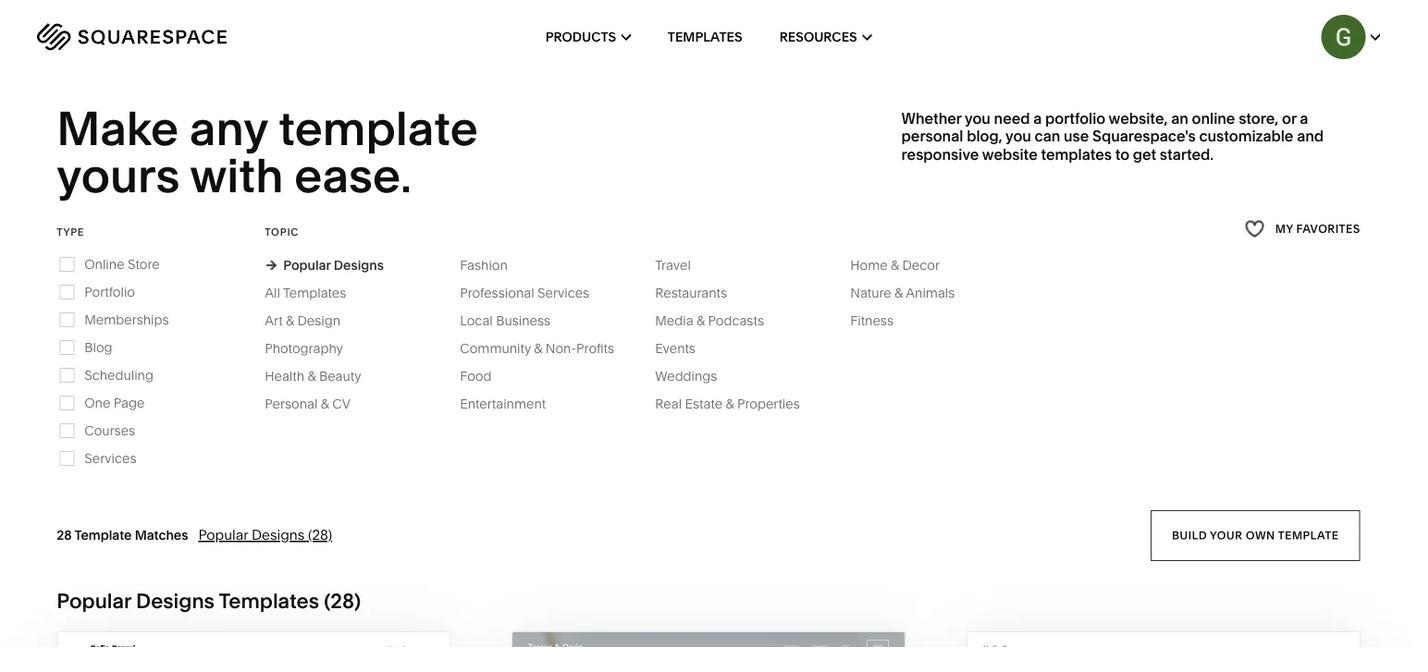 Task type: vqa. For each thing, say whether or not it's contained in the screenshot.
holiday
no



Task type: describe. For each thing, give the bounding box(es) containing it.
photography link
[[265, 341, 362, 357]]

fashion link
[[460, 258, 526, 273]]

an
[[1172, 110, 1189, 128]]

make
[[57, 100, 179, 157]]

1 vertical spatial templates
[[283, 285, 346, 301]]

all
[[265, 285, 280, 301]]

all templates link
[[265, 285, 365, 301]]

pazari image
[[58, 633, 450, 648]]

events link
[[655, 341, 714, 357]]

art
[[265, 313, 283, 329]]

professional services link
[[460, 285, 608, 301]]

any
[[190, 100, 268, 157]]

all templates
[[265, 285, 346, 301]]

whether
[[902, 110, 962, 128]]

0 horizontal spatial you
[[965, 110, 991, 128]]

& for decor
[[891, 258, 900, 273]]

art & design link
[[265, 313, 359, 329]]

properties
[[738, 396, 800, 412]]

to
[[1116, 145, 1130, 163]]

popular for popular designs (28)
[[198, 527, 248, 544]]

template inside "build your own template" button
[[1279, 529, 1340, 543]]

professional
[[460, 285, 534, 301]]

travel
[[655, 258, 691, 273]]

estate
[[685, 396, 723, 412]]

designs for popular designs
[[334, 258, 384, 273]]

make any template yours with ease.
[[57, 100, 488, 204]]

nature & animals
[[851, 285, 955, 301]]

products button
[[546, 0, 631, 74]]

templates
[[1041, 145, 1112, 163]]

personal & cv link
[[265, 396, 369, 412]]

popular designs (28)
[[198, 527, 332, 544]]

products
[[546, 29, 616, 45]]

store
[[128, 257, 160, 272]]

& for podcasts
[[697, 313, 705, 329]]

community
[[460, 341, 531, 357]]

online
[[1192, 110, 1236, 128]]

yours
[[57, 147, 180, 204]]

animals
[[906, 285, 955, 301]]

fashion
[[460, 258, 508, 273]]

topic
[[265, 226, 299, 238]]

blog,
[[967, 127, 1003, 145]]

0 horizontal spatial 28
[[57, 528, 72, 543]]

& for non-
[[534, 341, 543, 357]]

beauty
[[319, 369, 361, 384]]

popular designs link
[[265, 258, 384, 273]]

beaumont image
[[968, 633, 1360, 648]]

popular designs
[[283, 258, 384, 273]]

blog
[[84, 340, 113, 356]]

real
[[655, 396, 682, 412]]

scheduling
[[84, 368, 154, 383]]

use
[[1064, 127, 1089, 145]]

2 a from the left
[[1300, 110, 1309, 128]]

28 template matches
[[57, 528, 188, 543]]

started.
[[1160, 145, 1214, 163]]

fitness
[[851, 313, 894, 329]]

1 horizontal spatial you
[[1006, 127, 1032, 145]]

designs for popular designs templates ( 28 )
[[136, 589, 215, 614]]

build your own template button
[[1151, 511, 1361, 561]]

build your own template
[[1173, 529, 1340, 543]]

squarespace logo image
[[37, 23, 227, 51]]

travel link
[[655, 258, 710, 273]]

one page
[[84, 395, 145, 411]]

1 horizontal spatial 28
[[331, 589, 354, 614]]

art & design
[[265, 313, 341, 329]]

online
[[84, 257, 124, 272]]

type
[[57, 226, 84, 238]]

popular for popular designs
[[283, 258, 331, 273]]

template inside the make any template yours with ease.
[[279, 100, 478, 157]]

personal
[[902, 127, 964, 145]]

decor
[[903, 258, 940, 273]]

and
[[1297, 127, 1324, 145]]

nature & animals link
[[851, 285, 974, 301]]

restaurants
[[655, 285, 727, 301]]

& right estate
[[726, 396, 734, 412]]

my favorites link
[[1245, 216, 1361, 241]]

media & podcasts
[[655, 313, 764, 329]]

templates link
[[668, 0, 743, 74]]

popular designs templates ( 28 )
[[57, 589, 361, 614]]

0 vertical spatial services
[[538, 285, 590, 301]]

squarespace logo link
[[37, 23, 306, 51]]

fitness link
[[851, 313, 912, 329]]

0 horizontal spatial services
[[84, 451, 136, 467]]

photography
[[265, 341, 343, 357]]

matches
[[135, 528, 188, 543]]



Task type: locate. For each thing, give the bounding box(es) containing it.
services
[[538, 285, 590, 301], [84, 451, 136, 467]]

nature
[[851, 285, 892, 301]]

(
[[324, 589, 331, 614]]

or
[[1282, 110, 1297, 128]]

services down courses on the left of the page
[[84, 451, 136, 467]]

a right need
[[1034, 110, 1042, 128]]

& right nature
[[895, 285, 903, 301]]

0 vertical spatial popular
[[283, 258, 331, 273]]

designs down matches
[[136, 589, 215, 614]]

1 vertical spatial designs
[[252, 527, 305, 544]]

health & beauty
[[265, 369, 361, 384]]

restaurants link
[[655, 285, 746, 301]]

0 vertical spatial templates
[[668, 29, 743, 45]]

can
[[1035, 127, 1061, 145]]

& left cv
[[321, 396, 329, 412]]

health & beauty link
[[265, 369, 380, 384]]

popular down template
[[57, 589, 131, 614]]

community & non-profits link
[[460, 341, 633, 357]]

customizable
[[1200, 127, 1294, 145]]

a
[[1034, 110, 1042, 128], [1300, 110, 1309, 128]]

you
[[965, 110, 991, 128], [1006, 127, 1032, 145]]

real estate & properties
[[655, 396, 800, 412]]

personal & cv
[[265, 396, 351, 412]]

business
[[496, 313, 551, 329]]

& for animals
[[895, 285, 903, 301]]

28 down (28)
[[331, 589, 354, 614]]

designs for popular designs (28)
[[252, 527, 305, 544]]

one
[[84, 395, 110, 411]]

home & decor link
[[851, 258, 959, 273]]

health
[[265, 369, 304, 384]]

my favorites
[[1276, 222, 1361, 235]]

popular for popular designs templates ( 28 )
[[57, 589, 131, 614]]

& right home
[[891, 258, 900, 273]]

0 vertical spatial designs
[[334, 258, 384, 273]]

2 vertical spatial templates
[[219, 589, 319, 614]]

1 horizontal spatial template
[[1279, 529, 1340, 543]]

cv
[[332, 396, 351, 412]]

local business
[[460, 313, 551, 329]]

you left can on the top of page
[[1006, 127, 1032, 145]]

professional services
[[460, 285, 590, 301]]

build
[[1173, 529, 1208, 543]]

need
[[994, 110, 1030, 128]]

pazari element
[[58, 633, 450, 648]]

portfolio
[[84, 284, 135, 300]]

designs
[[334, 258, 384, 273], [252, 527, 305, 544], [136, 589, 215, 614]]

2 horizontal spatial designs
[[334, 258, 384, 273]]

food link
[[460, 369, 510, 384]]

1 horizontal spatial services
[[538, 285, 590, 301]]

dario image
[[513, 633, 905, 648]]

portfolio
[[1046, 110, 1106, 128]]

0 horizontal spatial template
[[279, 100, 478, 157]]

services up business
[[538, 285, 590, 301]]

& left non-
[[534, 341, 543, 357]]

designs left (28)
[[252, 527, 305, 544]]

my
[[1276, 222, 1294, 235]]

& for beauty
[[308, 369, 316, 384]]

responsive
[[902, 145, 979, 163]]

)
[[354, 589, 361, 614]]

1 vertical spatial 28
[[331, 589, 354, 614]]

you left need
[[965, 110, 991, 128]]

28 left template
[[57, 528, 72, 543]]

popular up all templates at the top
[[283, 258, 331, 273]]

1 horizontal spatial popular
[[198, 527, 248, 544]]

1 horizontal spatial a
[[1300, 110, 1309, 128]]

beaumont element
[[968, 633, 1360, 648]]

home
[[851, 258, 888, 273]]

1 vertical spatial popular
[[198, 527, 248, 544]]

weddings
[[655, 369, 718, 384]]

website,
[[1109, 110, 1168, 128]]

memberships
[[84, 312, 169, 328]]

0 horizontal spatial a
[[1034, 110, 1042, 128]]

& right media
[[697, 313, 705, 329]]

with
[[190, 147, 284, 204]]

resources button
[[780, 0, 872, 74]]

courses
[[84, 423, 135, 439]]

ease.
[[294, 147, 412, 204]]

2 vertical spatial designs
[[136, 589, 215, 614]]

dario element
[[513, 633, 905, 648]]

online store
[[84, 257, 160, 272]]

profits
[[577, 341, 615, 357]]

real estate & properties link
[[655, 396, 819, 412]]

favorites
[[1297, 222, 1361, 235]]

popular right matches
[[198, 527, 248, 544]]

2 horizontal spatial popular
[[283, 258, 331, 273]]

1 a from the left
[[1034, 110, 1042, 128]]

& for cv
[[321, 396, 329, 412]]

store,
[[1239, 110, 1279, 128]]

0 horizontal spatial popular
[[57, 589, 131, 614]]

home & decor
[[851, 258, 940, 273]]

& for design
[[286, 313, 294, 329]]

(28)
[[308, 527, 332, 544]]

& right health
[[308, 369, 316, 384]]

whether you need a portfolio website, an online store, or a personal blog, you can use squarespace's customizable and responsive website templates to get started.
[[902, 110, 1324, 163]]

resources
[[780, 29, 858, 45]]

entertainment link
[[460, 396, 565, 412]]

popular designs (28) link
[[198, 527, 332, 544]]

0 horizontal spatial designs
[[136, 589, 215, 614]]

1 vertical spatial services
[[84, 451, 136, 467]]

2 vertical spatial popular
[[57, 589, 131, 614]]

design
[[298, 313, 341, 329]]

local business link
[[460, 313, 569, 329]]

weddings link
[[655, 369, 736, 384]]

podcasts
[[708, 313, 764, 329]]

page
[[114, 395, 145, 411]]

0 vertical spatial template
[[279, 100, 478, 157]]

own
[[1246, 529, 1276, 543]]

1 vertical spatial template
[[1279, 529, 1340, 543]]

events
[[655, 341, 696, 357]]

1 horizontal spatial designs
[[252, 527, 305, 544]]

community & non-profits
[[460, 341, 615, 357]]

get
[[1133, 145, 1157, 163]]

media & podcasts link
[[655, 313, 783, 329]]

0 vertical spatial 28
[[57, 528, 72, 543]]

designs up all templates link
[[334, 258, 384, 273]]

templates
[[668, 29, 743, 45], [283, 285, 346, 301], [219, 589, 319, 614]]

your
[[1211, 529, 1243, 543]]

a right or
[[1300, 110, 1309, 128]]

squarespace's
[[1093, 127, 1196, 145]]

& right art
[[286, 313, 294, 329]]



